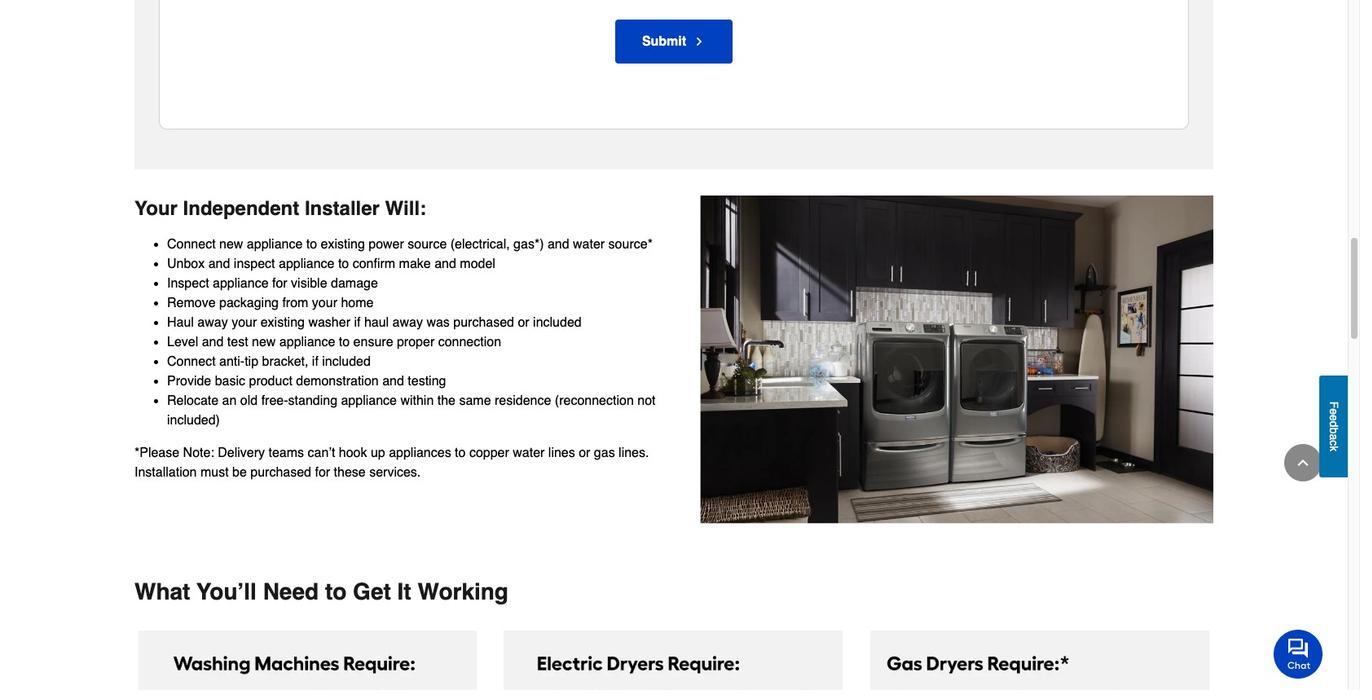 Task type: vqa. For each thing, say whether or not it's contained in the screenshot.
an
yes



Task type: describe. For each thing, give the bounding box(es) containing it.
appliance down demonstration
[[341, 394, 397, 408]]

these
[[334, 465, 366, 480]]

for inside 'connect new appliance to existing power source (electrical, gas*) and water source* unbox and inspect appliance to confirm make and model inspect appliance for visible damage remove packaging from your home haul away your existing washer if haul away was purchased or included level and test new appliance to ensure proper connection connect anti-tip bracket, if included provide basic product demonstration and testing relocate an old free-standing appliance within the same residence (reconnection not included)'
[[272, 276, 288, 291]]

and right gas*)
[[548, 237, 570, 252]]

1 away from the left
[[198, 315, 228, 330]]

relocate
[[167, 394, 219, 408]]

the
[[438, 394, 456, 408]]

f
[[1328, 402, 1341, 409]]

same
[[459, 394, 491, 408]]

d
[[1328, 422, 1341, 428]]

submit button
[[615, 20, 733, 64]]

gas dryers require a new dryer duct, gas connection line, 110-volt grounded 3-prong outlet and more. image
[[871, 631, 1211, 691]]

not
[[638, 394, 656, 408]]

water for lines
[[513, 446, 545, 461]]

was
[[427, 315, 450, 330]]

packaging
[[219, 296, 279, 311]]

*please
[[135, 446, 180, 461]]

be
[[232, 465, 247, 480]]

inspect
[[234, 257, 275, 271]]

washer
[[309, 315, 351, 330]]

source
[[408, 237, 447, 252]]

damage
[[331, 276, 378, 291]]

b
[[1328, 428, 1341, 434]]

to up damage
[[338, 257, 349, 271]]

lines.
[[619, 446, 649, 461]]

within
[[401, 394, 434, 408]]

model
[[460, 257, 496, 271]]

and up within
[[383, 374, 404, 389]]

2 away from the left
[[393, 315, 423, 330]]

or inside 'connect new appliance to existing power source (electrical, gas*) and water source* unbox and inspect appliance to confirm make and model inspect appliance for visible damage remove packaging from your home haul away your existing washer if haul away was purchased or included level and test new appliance to ensure proper connection connect anti-tip bracket, if included provide basic product demonstration and testing relocate an old free-standing appliance within the same residence (reconnection not included)'
[[518, 315, 530, 330]]

independent
[[183, 197, 299, 220]]

electric dryers require an electrical cord, dryer duct and 240-volt outlet within 5-feet of hookup. image
[[504, 631, 844, 691]]

testing
[[408, 374, 446, 389]]

1 horizontal spatial if
[[354, 315, 361, 330]]

level
[[167, 335, 198, 350]]

what
[[135, 579, 190, 605]]

must
[[201, 465, 229, 480]]

haul
[[364, 315, 389, 330]]

delivery
[[218, 446, 265, 461]]

confirm
[[353, 257, 396, 271]]

lines
[[549, 446, 575, 461]]

remove
[[167, 296, 216, 311]]

and right the unbox
[[208, 257, 230, 271]]

*please note: delivery teams can't hook up appliances to copper water lines or gas lines. installation must be purchased for these services.
[[135, 446, 649, 480]]

appliances
[[389, 446, 451, 461]]

0 horizontal spatial included
[[322, 355, 371, 369]]

product
[[249, 374, 293, 389]]

to left get
[[325, 579, 347, 605]]

your independent installer will:
[[135, 197, 426, 220]]

appliance up inspect
[[247, 237, 303, 252]]

standing
[[288, 394, 338, 408]]

purchased inside 'connect new appliance to existing power source (electrical, gas*) and water source* unbox and inspect appliance to confirm make and model inspect appliance for visible damage remove packaging from your home haul away your existing washer if haul away was purchased or included level and test new appliance to ensure proper connection connect anti-tip bracket, if included provide basic product demonstration and testing relocate an old free-standing appliance within the same residence (reconnection not included)'
[[454, 315, 514, 330]]

installer
[[305, 197, 380, 220]]

to up visible
[[306, 237, 317, 252]]

water for source*
[[573, 237, 605, 252]]

up
[[371, 446, 385, 461]]

copper
[[470, 446, 509, 461]]

test
[[227, 335, 248, 350]]

a gray front-load washer and dryer pair in a laundry room with dark brown cabinetry. image
[[674, 196, 1214, 524]]

1 horizontal spatial your
[[312, 296, 338, 311]]

residence
[[495, 394, 552, 408]]

inspect
[[167, 276, 209, 291]]

(reconnection
[[555, 394, 634, 408]]

installation
[[135, 465, 197, 480]]

from
[[282, 296, 309, 311]]

make
[[399, 257, 431, 271]]

2 connect from the top
[[167, 355, 216, 369]]



Task type: locate. For each thing, give the bounding box(es) containing it.
if
[[354, 315, 361, 330], [312, 355, 319, 369]]

if up demonstration
[[312, 355, 319, 369]]

for
[[272, 276, 288, 291], [315, 465, 330, 480]]

0 horizontal spatial existing
[[261, 315, 305, 330]]

or up residence
[[518, 315, 530, 330]]

working
[[418, 579, 509, 605]]

for up from
[[272, 276, 288, 291]]

washing machines require new hoses, 110-volt grounded 3-prong outlet, hot and cold water valves. image
[[138, 631, 478, 691]]

your
[[312, 296, 338, 311], [232, 315, 257, 330]]

or inside '*please note: delivery teams can't hook up appliances to copper water lines or gas lines. installation must be purchased for these services.'
[[579, 446, 591, 461]]

0 horizontal spatial water
[[513, 446, 545, 461]]

0 vertical spatial water
[[573, 237, 605, 252]]

1 horizontal spatial purchased
[[454, 315, 514, 330]]

or left gas
[[579, 446, 591, 461]]

ensure
[[354, 335, 393, 350]]

gas
[[594, 446, 615, 461]]

2 e from the top
[[1328, 415, 1341, 422]]

or
[[518, 315, 530, 330], [579, 446, 591, 461]]

connection
[[438, 335, 501, 350]]

e up b
[[1328, 415, 1341, 422]]

connect up the provide
[[167, 355, 216, 369]]

e
[[1328, 409, 1341, 415], [1328, 415, 1341, 422]]

0 vertical spatial for
[[272, 276, 288, 291]]

1 vertical spatial water
[[513, 446, 545, 461]]

0 vertical spatial connect
[[167, 237, 216, 252]]

included)
[[167, 413, 220, 428]]

0 vertical spatial or
[[518, 315, 530, 330]]

existing down from
[[261, 315, 305, 330]]

and
[[548, 237, 570, 252], [208, 257, 230, 271], [435, 257, 456, 271], [202, 335, 224, 350], [383, 374, 404, 389]]

1 vertical spatial purchased
[[251, 465, 311, 480]]

1 vertical spatial connect
[[167, 355, 216, 369]]

new up tip
[[252, 335, 276, 350]]

it
[[398, 579, 411, 605]]

scroll to top element
[[1285, 444, 1322, 482]]

tip
[[245, 355, 259, 369]]

free-
[[261, 394, 288, 408]]

if left the haul
[[354, 315, 361, 330]]

water
[[573, 237, 605, 252], [513, 446, 545, 461]]

gas*)
[[514, 237, 544, 252]]

appliance up the packaging
[[213, 276, 269, 291]]

chevron up image
[[1296, 455, 1312, 471]]

basic
[[215, 374, 245, 389]]

for down can't
[[315, 465, 330, 480]]

appliance up visible
[[279, 257, 335, 271]]

what you'll need to get it working
[[135, 579, 509, 605]]

1 horizontal spatial for
[[315, 465, 330, 480]]

0 vertical spatial your
[[312, 296, 338, 311]]

f e e d b a c k button
[[1320, 376, 1349, 478]]

existing down installer
[[321, 237, 365, 252]]

old
[[240, 394, 258, 408]]

0 horizontal spatial for
[[272, 276, 288, 291]]

connect new appliance to existing power source (electrical, gas*) and water source* unbox and inspect appliance to confirm make and model inspect appliance for visible damage remove packaging from your home haul away your existing washer if haul away was purchased or included level and test new appliance to ensure proper connection connect anti-tip bracket, if included provide basic product demonstration and testing relocate an old free-standing appliance within the same residence (reconnection not included)
[[167, 237, 656, 428]]

0 horizontal spatial new
[[219, 237, 243, 252]]

haul
[[167, 315, 194, 330]]

1 vertical spatial for
[[315, 465, 330, 480]]

will:
[[385, 197, 426, 220]]

to
[[306, 237, 317, 252], [338, 257, 349, 271], [339, 335, 350, 350], [455, 446, 466, 461], [325, 579, 347, 605]]

1 horizontal spatial new
[[252, 335, 276, 350]]

1 horizontal spatial included
[[533, 315, 582, 330]]

f e e d b a c k
[[1328, 402, 1341, 452]]

bracket,
[[262, 355, 309, 369]]

provide
[[167, 374, 211, 389]]

0 vertical spatial if
[[354, 315, 361, 330]]

1 vertical spatial if
[[312, 355, 319, 369]]

anti-
[[219, 355, 245, 369]]

you'll
[[196, 579, 257, 605]]

0 vertical spatial included
[[533, 315, 582, 330]]

1 vertical spatial new
[[252, 335, 276, 350]]

chevron right image
[[693, 35, 706, 48]]

1 horizontal spatial away
[[393, 315, 423, 330]]

c
[[1328, 441, 1341, 446]]

1 vertical spatial your
[[232, 315, 257, 330]]

connect up the unbox
[[167, 237, 216, 252]]

note:
[[183, 446, 214, 461]]

water inside '*please note: delivery teams can't hook up appliances to copper water lines or gas lines. installation must be purchased for these services.'
[[513, 446, 545, 461]]

a
[[1328, 434, 1341, 441]]

included
[[533, 315, 582, 330], [322, 355, 371, 369]]

get
[[353, 579, 391, 605]]

0 horizontal spatial away
[[198, 315, 228, 330]]

1 connect from the top
[[167, 237, 216, 252]]

e up d
[[1328, 409, 1341, 415]]

1 horizontal spatial existing
[[321, 237, 365, 252]]

and left test at the left
[[202, 335, 224, 350]]

1 vertical spatial existing
[[261, 315, 305, 330]]

water left lines
[[513, 446, 545, 461]]

0 horizontal spatial purchased
[[251, 465, 311, 480]]

0 horizontal spatial or
[[518, 315, 530, 330]]

new up inspect
[[219, 237, 243, 252]]

purchased
[[454, 315, 514, 330], [251, 465, 311, 480]]

0 vertical spatial new
[[219, 237, 243, 252]]

to inside '*please note: delivery teams can't hook up appliances to copper water lines or gas lines. installation must be purchased for these services.'
[[455, 446, 466, 461]]

connect
[[167, 237, 216, 252], [167, 355, 216, 369]]

new
[[219, 237, 243, 252], [252, 335, 276, 350]]

proper
[[397, 335, 435, 350]]

and down source
[[435, 257, 456, 271]]

k
[[1328, 446, 1341, 452]]

services.
[[369, 465, 421, 480]]

1 e from the top
[[1328, 409, 1341, 415]]

water inside 'connect new appliance to existing power source (electrical, gas*) and water source* unbox and inspect appliance to confirm make and model inspect appliance for visible damage remove packaging from your home haul away your existing washer if haul away was purchased or included level and test new appliance to ensure proper connection connect anti-tip bracket, if included provide basic product demonstration and testing relocate an old free-standing appliance within the same residence (reconnection not included)'
[[573, 237, 605, 252]]

1 vertical spatial or
[[579, 446, 591, 461]]

power
[[369, 237, 404, 252]]

0 vertical spatial purchased
[[454, 315, 514, 330]]

(electrical,
[[451, 237, 510, 252]]

purchased inside '*please note: delivery teams can't hook up appliances to copper water lines or gas lines. installation must be purchased for these services.'
[[251, 465, 311, 480]]

teams
[[269, 446, 304, 461]]

your up washer
[[312, 296, 338, 311]]

purchased down the teams
[[251, 465, 311, 480]]

can't
[[308, 446, 335, 461]]

1 horizontal spatial water
[[573, 237, 605, 252]]

to left copper on the left
[[455, 446, 466, 461]]

need
[[263, 579, 319, 605]]

home
[[341, 296, 374, 311]]

1 horizontal spatial or
[[579, 446, 591, 461]]

existing
[[321, 237, 365, 252], [261, 315, 305, 330]]

visible
[[291, 276, 327, 291]]

0 horizontal spatial your
[[232, 315, 257, 330]]

chat invite button image
[[1274, 629, 1324, 679]]

water left the source*
[[573, 237, 605, 252]]

appliance
[[247, 237, 303, 252], [279, 257, 335, 271], [213, 276, 269, 291], [280, 335, 335, 350], [341, 394, 397, 408]]

source*
[[609, 237, 653, 252]]

unbox
[[167, 257, 205, 271]]

1 vertical spatial included
[[322, 355, 371, 369]]

0 vertical spatial existing
[[321, 237, 365, 252]]

hook
[[339, 446, 367, 461]]

appliance down washer
[[280, 335, 335, 350]]

for inside '*please note: delivery teams can't hook up appliances to copper water lines or gas lines. installation must be purchased for these services.'
[[315, 465, 330, 480]]

purchased up connection
[[454, 315, 514, 330]]

demonstration
[[296, 374, 379, 389]]

your down the packaging
[[232, 315, 257, 330]]

an
[[222, 394, 237, 408]]

submit
[[642, 35, 687, 49]]

away down remove
[[198, 315, 228, 330]]

to down washer
[[339, 335, 350, 350]]

0 horizontal spatial if
[[312, 355, 319, 369]]

your
[[135, 197, 178, 220]]

away
[[198, 315, 228, 330], [393, 315, 423, 330]]

away up proper in the left of the page
[[393, 315, 423, 330]]



